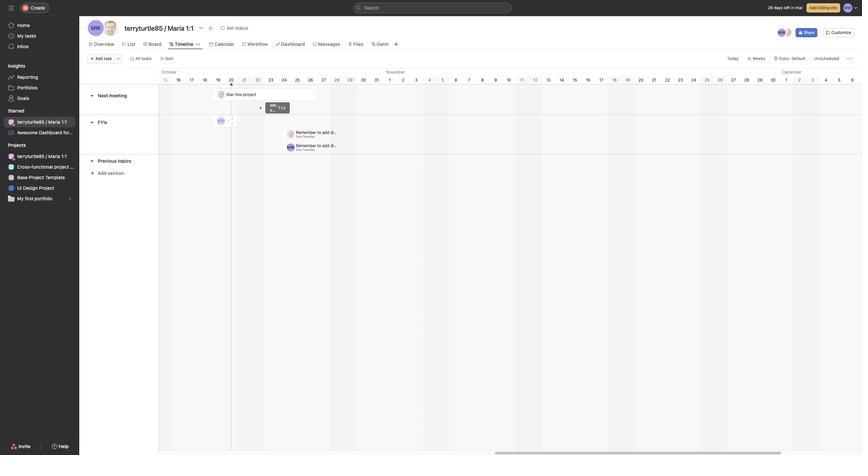 Task type: locate. For each thing, give the bounding box(es) containing it.
1 inside november 1
[[389, 78, 391, 83]]

1 1:1 from the top
[[61, 119, 67, 125]]

0 horizontal spatial 19
[[216, 78, 220, 83]]

unscheduled button
[[812, 54, 843, 63]]

tasks inside global 'element'
[[25, 33, 36, 39]]

0 vertical spatial terryturtle85 / maria 1:1
[[17, 119, 67, 125]]

15 right '14'
[[573, 78, 577, 83]]

1 19 from the left
[[216, 78, 220, 83]]

collapse task list for the section next meeting image
[[89, 93, 95, 99]]

2 21 from the left
[[653, 78, 657, 83]]

1 horizontal spatial 3
[[812, 78, 815, 83]]

1 16 from the left
[[176, 78, 181, 83]]

tasks inside dropdown button
[[141, 56, 152, 61]]

1 horizontal spatial 27
[[732, 78, 736, 83]]

1 30 from the left
[[361, 78, 366, 83]]

maria inside projects element
[[48, 154, 60, 159]]

weeks
[[753, 56, 766, 61]]

0 vertical spatial /
[[46, 119, 47, 125]]

1 horizontal spatial 15
[[573, 78, 577, 83]]

1 vertical spatial 1:1
[[61, 154, 67, 159]]

1 horizontal spatial 5
[[839, 78, 841, 83]]

overview
[[94, 41, 114, 47]]

17
[[190, 78, 194, 83], [600, 78, 604, 83]]

task
[[104, 56, 112, 61]]

my for my tasks
[[17, 33, 24, 39]]

1 horizontal spatial 17
[[600, 78, 604, 83]]

topics
[[118, 158, 131, 164]]

1 horizontal spatial 16
[[586, 78, 591, 83]]

0 vertical spatial project
[[81, 130, 96, 136]]

due
[[296, 135, 302, 139], [296, 148, 302, 152]]

terryturtle85 / maria 1:1 link
[[4, 117, 75, 128], [4, 151, 75, 162]]

hide sidebar image
[[9, 5, 14, 11]]

1 vertical spatial add
[[96, 56, 103, 61]]

maria up cross-functional project plan
[[48, 154, 60, 159]]

projects element
[[0, 140, 79, 206]]

1 22 from the left
[[255, 78, 260, 83]]

terryturtle85 / maria 1:1 link up functional
[[4, 151, 75, 162]]

2 / from the top
[[46, 154, 47, 159]]

add down previous
[[98, 171, 107, 176]]

add task
[[96, 56, 112, 61]]

1 horizontal spatial project
[[243, 92, 256, 97]]

trial
[[796, 5, 803, 10]]

maria up awesome dashboard for new project
[[48, 119, 60, 125]]

0 horizontal spatial project
[[54, 164, 69, 170]]

1 vertical spatial terryturtle85
[[17, 154, 44, 159]]

tuesday
[[303, 135, 315, 139], [303, 148, 315, 152]]

1 vertical spatial tuesday
[[303, 148, 315, 152]]

1 horizontal spatial dashboard
[[281, 41, 305, 47]]

6 left the 7
[[455, 78, 458, 83]]

0 horizontal spatial 27
[[322, 78, 326, 83]]

customize
[[832, 30, 852, 35]]

9
[[495, 78, 497, 83]]

calendar
[[215, 41, 234, 47]]

1 horizontal spatial 18
[[613, 78, 617, 83]]

dashboard
[[281, 41, 305, 47], [39, 130, 62, 136]]

1 vertical spatial tasks
[[141, 56, 152, 61]]

1:1 for terryturtle85 / maria 1:1 link inside the starred "element"
[[61, 119, 67, 125]]

1 horizontal spatial 20
[[639, 78, 644, 83]]

1 inside december 1
[[786, 78, 788, 83]]

previous topics button
[[98, 155, 131, 167]]

2 vertical spatial add
[[98, 171, 107, 176]]

project up template
[[54, 164, 69, 170]]

1 horizontal spatial 6
[[852, 78, 854, 83]]

0 horizontal spatial 3
[[415, 78, 418, 83]]

5 left the 7
[[442, 78, 444, 83]]

ui design project link
[[4, 183, 75, 194]]

my inside global 'element'
[[17, 33, 24, 39]]

due for mw
[[296, 148, 302, 152]]

0 horizontal spatial 21
[[243, 78, 247, 83]]

terryturtle85 / maria 1:1 inside projects element
[[17, 154, 67, 159]]

5 down unscheduled dropdown button
[[839, 78, 841, 83]]

tasks down home
[[25, 33, 36, 39]]

2 20 from the left
[[639, 78, 644, 83]]

invite
[[19, 444, 30, 450]]

1 vertical spatial /
[[46, 154, 47, 159]]

0 horizontal spatial dashboard
[[39, 130, 62, 136]]

1 horizontal spatial 25
[[705, 78, 710, 83]]

/ inside the starred "element"
[[46, 119, 47, 125]]

1 20 from the left
[[229, 78, 234, 83]]

29 left days
[[768, 5, 773, 10]]

1 maria from the top
[[48, 119, 60, 125]]

1 horizontal spatial 1
[[389, 78, 391, 83]]

1 horizontal spatial 30
[[771, 78, 776, 83]]

1 vertical spatial terryturtle85 / maria 1:1
[[17, 154, 67, 159]]

15 down october
[[163, 78, 167, 83]]

add left billing
[[810, 5, 817, 10]]

1 6 from the left
[[455, 78, 458, 83]]

my inside 'link'
[[17, 196, 24, 202]]

terryturtle85 / maria 1:1 for terryturtle85 / maria 1:1 link inside the starred "element"
[[17, 119, 67, 125]]

create
[[31, 5, 45, 11]]

next meeting button
[[98, 90, 127, 102]]

project up ui design project
[[29, 175, 44, 181]]

1 left leftcount icon
[[278, 105, 280, 110]]

0 vertical spatial 1:1
[[61, 119, 67, 125]]

1 28 from the left
[[335, 78, 340, 83]]

1 horizontal spatial 21
[[653, 78, 657, 83]]

1 vertical spatial due tuesday
[[296, 148, 315, 152]]

maria inside the starred "element"
[[48, 119, 60, 125]]

1 for december 1
[[786, 78, 788, 83]]

project up portfolio
[[39, 185, 54, 191]]

1 tuesday from the top
[[303, 135, 315, 139]]

2 tuesday from the top
[[303, 148, 315, 152]]

maria
[[48, 119, 60, 125], [48, 154, 60, 159]]

tuesday for mw
[[303, 148, 315, 152]]

due tuesday for mw
[[296, 148, 315, 152]]

15
[[163, 78, 167, 83], [573, 78, 577, 83]]

1 vertical spatial dashboard
[[39, 130, 62, 136]]

invite button
[[6, 441, 35, 453]]

2 terryturtle85 from the top
[[17, 154, 44, 159]]

3 right december 1
[[812, 78, 815, 83]]

0 horizontal spatial 20
[[229, 78, 234, 83]]

2 19 from the left
[[626, 78, 630, 83]]

inbox link
[[4, 41, 75, 52]]

ui
[[17, 185, 22, 191]]

0 vertical spatial my
[[17, 33, 24, 39]]

1:1 inside the starred "element"
[[61, 119, 67, 125]]

0 horizontal spatial 6
[[455, 78, 458, 83]]

more actions image
[[116, 57, 120, 61]]

0 horizontal spatial 2
[[402, 78, 405, 83]]

2 27 from the left
[[732, 78, 736, 83]]

0 vertical spatial maria
[[48, 119, 60, 125]]

0 horizontal spatial 18
[[203, 78, 207, 83]]

0 vertical spatial add
[[810, 5, 817, 10]]

add for add section
[[98, 171, 107, 176]]

calendar link
[[209, 41, 234, 48]]

/ for terryturtle85 / maria 1:1 link inside the starred "element"
[[46, 119, 47, 125]]

next
[[98, 93, 108, 99]]

0 horizontal spatial 24
[[282, 78, 287, 83]]

add tab image
[[394, 42, 399, 47]]

0 horizontal spatial 5
[[442, 78, 444, 83]]

project down collapse task list for the section fyis image
[[81, 130, 96, 136]]

today button
[[725, 54, 742, 63]]

22
[[255, 78, 260, 83], [665, 78, 670, 83]]

new
[[71, 130, 80, 136]]

project inside the starred "element"
[[81, 130, 96, 136]]

2 due tuesday from the top
[[296, 148, 315, 152]]

1 15 from the left
[[163, 78, 167, 83]]

25
[[295, 78, 300, 83], [705, 78, 710, 83]]

0 horizontal spatial tasks
[[25, 33, 36, 39]]

2 down december
[[799, 78, 801, 83]]

home
[[17, 22, 30, 28]]

2 down november
[[402, 78, 405, 83]]

mw
[[91, 25, 101, 31], [778, 30, 786, 35], [218, 119, 225, 124], [284, 145, 291, 150], [287, 145, 295, 150]]

project right this
[[243, 92, 256, 97]]

show subtasks for task what's something that was harder than expected? image
[[259, 106, 263, 110]]

add billing info
[[810, 5, 838, 10]]

1:1 up cross-functional project plan
[[61, 154, 67, 159]]

2 26 from the left
[[718, 78, 723, 83]]

terryturtle85 up cross-
[[17, 154, 44, 159]]

see details, my first portfolio image
[[68, 197, 72, 201]]

1 / from the top
[[46, 119, 47, 125]]

11
[[521, 78, 524, 83]]

my tasks link
[[4, 31, 75, 41]]

terryturtle85 / maria 1:1 link up awesome
[[4, 117, 75, 128]]

terryturtle85 / maria 1:1
[[17, 119, 67, 125], [17, 154, 67, 159]]

/ up 'awesome dashboard for new project' link
[[46, 119, 47, 125]]

1 vertical spatial my
[[17, 196, 24, 202]]

28
[[335, 78, 340, 83], [745, 78, 750, 83]]

21
[[243, 78, 247, 83], [653, 78, 657, 83]]

dashboard inside the starred "element"
[[39, 130, 62, 136]]

29 left 31
[[348, 78, 353, 83]]

add for add task
[[96, 56, 103, 61]]

0 horizontal spatial 17
[[190, 78, 194, 83]]

insights button
[[0, 63, 25, 69]]

0 horizontal spatial 22
[[255, 78, 260, 83]]

1 26 from the left
[[308, 78, 313, 83]]

goals
[[17, 96, 29, 101]]

1 my from the top
[[17, 33, 24, 39]]

1
[[389, 78, 391, 83], [786, 78, 788, 83], [278, 105, 280, 110]]

gantt
[[377, 41, 389, 47]]

1 2 from the left
[[402, 78, 405, 83]]

remove from starred image
[[208, 25, 213, 31]]

2 my from the top
[[17, 196, 24, 202]]

12
[[533, 78, 538, 83]]

create button
[[20, 3, 49, 13]]

share
[[804, 30, 815, 35]]

my left "first"
[[17, 196, 24, 202]]

0 vertical spatial tuesday
[[303, 135, 315, 139]]

0 horizontal spatial 15
[[163, 78, 167, 83]]

2 due from the top
[[296, 148, 302, 152]]

2 25 from the left
[[705, 78, 710, 83]]

1 down december
[[786, 78, 788, 83]]

1 for november 1
[[389, 78, 391, 83]]

30 left 31
[[361, 78, 366, 83]]

1 down november
[[389, 78, 391, 83]]

fyis button
[[98, 117, 107, 129]]

starred element
[[0, 105, 96, 140]]

5
[[442, 78, 444, 83], [839, 78, 841, 83]]

sort
[[165, 56, 174, 61]]

3 right november 1
[[415, 78, 418, 83]]

2 2 from the left
[[799, 78, 801, 83]]

16 down october
[[176, 78, 181, 83]]

previous
[[98, 158, 117, 164]]

2 17 from the left
[[600, 78, 604, 83]]

all
[[135, 56, 140, 61]]

color: default
[[779, 56, 806, 61]]

tasks right all
[[141, 56, 152, 61]]

terryturtle85 / maria 1:1 up 'awesome dashboard for new project' link
[[17, 119, 67, 125]]

1 vertical spatial maria
[[48, 154, 60, 159]]

1 due from the top
[[296, 135, 302, 139]]

1 horizontal spatial 23
[[679, 78, 684, 83]]

my up inbox at the top left of the page
[[17, 33, 24, 39]]

2 terryturtle85 / maria 1:1 from the top
[[17, 154, 67, 159]]

0 vertical spatial due tuesday
[[296, 135, 315, 139]]

1 18 from the left
[[203, 78, 207, 83]]

30 left december 1
[[771, 78, 776, 83]]

2 1:1 from the top
[[61, 154, 67, 159]]

overview link
[[89, 41, 114, 48]]

1 terryturtle85 / maria 1:1 from the top
[[17, 119, 67, 125]]

1 horizontal spatial 19
[[626, 78, 630, 83]]

weeks button
[[745, 54, 769, 63]]

1 due tuesday from the top
[[296, 135, 315, 139]]

1 horizontal spatial 26
[[718, 78, 723, 83]]

0 horizontal spatial 25
[[295, 78, 300, 83]]

all tasks
[[135, 56, 152, 61]]

terryturtle85 up awesome
[[17, 119, 44, 125]]

reporting link
[[4, 72, 75, 83]]

1 terryturtle85 from the top
[[17, 119, 44, 125]]

29
[[768, 5, 773, 10], [348, 78, 353, 83], [758, 78, 763, 83]]

awesome
[[17, 130, 38, 136]]

2 horizontal spatial 1
[[786, 78, 788, 83]]

1 terryturtle85 / maria 1:1 link from the top
[[4, 117, 75, 128]]

1 5 from the left
[[442, 78, 444, 83]]

1 horizontal spatial tasks
[[141, 56, 152, 61]]

0 vertical spatial tasks
[[25, 33, 36, 39]]

november 1
[[386, 70, 405, 83]]

/ up cross-functional project plan
[[46, 154, 47, 159]]

files
[[354, 41, 364, 47]]

16 right '14'
[[586, 78, 591, 83]]

search
[[365, 5, 379, 11]]

29 down weeks
[[758, 78, 763, 83]]

1 27 from the left
[[322, 78, 326, 83]]

terryturtle85 / maria 1:1 up functional
[[17, 154, 67, 159]]

1 24 from the left
[[282, 78, 287, 83]]

terryturtle85 inside projects element
[[17, 154, 44, 159]]

0 vertical spatial terryturtle85
[[17, 119, 44, 125]]

left
[[784, 5, 790, 10]]

1 horizontal spatial 24
[[692, 78, 697, 83]]

0 horizontal spatial 26
[[308, 78, 313, 83]]

functional
[[32, 164, 53, 170]]

my
[[17, 33, 24, 39], [17, 196, 24, 202]]

2 3 from the left
[[812, 78, 815, 83]]

0 vertical spatial due
[[296, 135, 302, 139]]

2 18 from the left
[[613, 78, 617, 83]]

add task button
[[87, 54, 115, 63]]

20
[[229, 78, 234, 83], [639, 78, 644, 83]]

help
[[59, 444, 69, 450]]

2 maria from the top
[[48, 154, 60, 159]]

14
[[560, 78, 564, 83]]

2 5 from the left
[[839, 78, 841, 83]]

1 vertical spatial project
[[54, 164, 69, 170]]

19
[[216, 78, 220, 83], [626, 78, 630, 83]]

0 horizontal spatial 28
[[335, 78, 340, 83]]

0 horizontal spatial 4
[[429, 78, 431, 83]]

1 horizontal spatial 28
[[745, 78, 750, 83]]

1:1 up for
[[61, 119, 67, 125]]

/ inside projects element
[[46, 154, 47, 159]]

1 horizontal spatial 4
[[825, 78, 828, 83]]

0 horizontal spatial 23
[[269, 78, 274, 83]]

due tuesday for tt
[[296, 135, 315, 139]]

project
[[81, 130, 96, 136], [29, 175, 44, 181], [39, 185, 54, 191]]

0 vertical spatial terryturtle85 / maria 1:1 link
[[4, 117, 75, 128]]

0 vertical spatial project
[[243, 92, 256, 97]]

6 down more actions image
[[852, 78, 854, 83]]

project
[[243, 92, 256, 97], [54, 164, 69, 170]]

1 horizontal spatial 22
[[665, 78, 670, 83]]

1:1 inside projects element
[[61, 154, 67, 159]]

november
[[386, 70, 405, 75]]

1 vertical spatial due
[[296, 148, 302, 152]]

workflow
[[247, 41, 268, 47]]

tuesday for tt
[[303, 135, 315, 139]]

0 horizontal spatial 16
[[176, 78, 181, 83]]

1 horizontal spatial 2
[[799, 78, 801, 83]]

None text field
[[123, 22, 195, 34]]

0 horizontal spatial 30
[[361, 78, 366, 83]]

1 vertical spatial terryturtle85 / maria 1:1 link
[[4, 151, 75, 162]]

add left task
[[96, 56, 103, 61]]

terryturtle85 / maria 1:1 inside the starred "element"
[[17, 119, 67, 125]]



Task type: vqa. For each thing, say whether or not it's contained in the screenshot.
top Untitled Section
no



Task type: describe. For each thing, give the bounding box(es) containing it.
unscheduled
[[815, 56, 840, 61]]

search list box
[[353, 3, 512, 13]]

add section
[[98, 171, 124, 176]]

this
[[235, 92, 242, 97]]

list
[[128, 41, 135, 47]]

my tasks
[[17, 33, 36, 39]]

list link
[[122, 41, 135, 48]]

set
[[227, 25, 234, 31]]

dashboard link
[[276, 41, 305, 48]]

2 4 from the left
[[825, 78, 828, 83]]

search button
[[353, 3, 512, 13]]

ui design project
[[17, 185, 54, 191]]

first
[[25, 196, 33, 202]]

terryturtle85 inside the starred "element"
[[17, 119, 44, 125]]

portfolios
[[17, 85, 38, 91]]

2 22 from the left
[[665, 78, 670, 83]]

1 23 from the left
[[269, 78, 274, 83]]

december
[[783, 70, 802, 75]]

2 horizontal spatial 29
[[768, 5, 773, 10]]

1 17 from the left
[[190, 78, 194, 83]]

cross-functional project plan
[[17, 164, 79, 170]]

previous topics
[[98, 158, 131, 164]]

tab actions image
[[196, 42, 200, 46]]

add billing info button
[[807, 3, 841, 13]]

terryturtle85 / maria 1:1 link inside the starred "element"
[[4, 117, 75, 128]]

1 21 from the left
[[243, 78, 247, 83]]

section
[[108, 171, 124, 176]]

template
[[45, 175, 65, 181]]

portfolio
[[35, 196, 52, 202]]

gantt link
[[372, 41, 389, 48]]

1:1 for first terryturtle85 / maria 1:1 link from the bottom of the page
[[61, 154, 67, 159]]

8
[[481, 78, 484, 83]]

star this project
[[226, 92, 256, 97]]

2 16 from the left
[[586, 78, 591, 83]]

collapse task list for the section fyis image
[[89, 120, 95, 125]]

1 4 from the left
[[429, 78, 431, 83]]

2 15 from the left
[[573, 78, 577, 83]]

board
[[149, 41, 162, 47]]

home link
[[4, 20, 75, 31]]

2 vertical spatial project
[[39, 185, 54, 191]]

in
[[792, 5, 795, 10]]

leftcount image
[[281, 106, 285, 110]]

base project template
[[17, 175, 65, 181]]

insights element
[[0, 60, 79, 105]]

set status
[[227, 25, 248, 31]]

portfolios link
[[4, 83, 75, 93]]

base project template link
[[4, 173, 75, 183]]

files link
[[348, 41, 364, 48]]

awesome dashboard for new project link
[[4, 128, 96, 138]]

default
[[792, 56, 806, 61]]

fyis
[[98, 120, 107, 125]]

workflow link
[[242, 41, 268, 48]]

customize button
[[824, 28, 855, 37]]

starred button
[[0, 108, 24, 114]]

0 horizontal spatial 1
[[278, 105, 280, 110]]

insights
[[8, 63, 25, 69]]

7
[[468, 78, 471, 83]]

add for add billing info
[[810, 5, 817, 10]]

tasks for all tasks
[[141, 56, 152, 61]]

messages link
[[313, 41, 340, 48]]

meeting
[[109, 93, 127, 99]]

goals link
[[4, 93, 75, 104]]

project for this
[[243, 92, 256, 97]]

2 6 from the left
[[852, 78, 854, 83]]

project for functional
[[54, 164, 69, 170]]

star
[[226, 92, 234, 97]]

2 23 from the left
[[679, 78, 684, 83]]

terryturtle85 / maria 1:1 for first terryturtle85 / maria 1:1 link from the bottom of the page
[[17, 154, 67, 159]]

plan
[[70, 164, 79, 170]]

13
[[547, 78, 551, 83]]

2 terryturtle85 / maria 1:1 link from the top
[[4, 151, 75, 162]]

billing
[[819, 5, 830, 10]]

cross-
[[17, 164, 32, 170]]

29 days left in trial
[[768, 5, 803, 10]]

2 28 from the left
[[745, 78, 750, 83]]

status
[[235, 25, 248, 31]]

projects
[[8, 142, 26, 148]]

for
[[63, 130, 69, 136]]

global element
[[0, 16, 79, 56]]

1 horizontal spatial 29
[[758, 78, 763, 83]]

show options image
[[199, 25, 204, 31]]

cross-functional project plan link
[[4, 162, 79, 173]]

timeline link
[[170, 41, 193, 48]]

due for tt
[[296, 135, 302, 139]]

collapse task list for the section previous topics image
[[89, 159, 95, 164]]

december 1
[[783, 70, 802, 83]]

1 vertical spatial project
[[29, 175, 44, 181]]

sort button
[[157, 54, 177, 63]]

next meeting
[[98, 93, 127, 99]]

all tasks button
[[127, 54, 155, 63]]

/ for first terryturtle85 / maria 1:1 link from the bottom of the page
[[46, 154, 47, 159]]

0 vertical spatial dashboard
[[281, 41, 305, 47]]

10
[[507, 78, 511, 83]]

info
[[831, 5, 838, 10]]

projects button
[[0, 142, 26, 149]]

my first portfolio
[[17, 196, 52, 202]]

awesome dashboard for new project
[[17, 130, 96, 136]]

my for my first portfolio
[[17, 196, 24, 202]]

2 30 from the left
[[771, 78, 776, 83]]

help button
[[48, 441, 73, 453]]

1 25 from the left
[[295, 78, 300, 83]]

0 horizontal spatial 29
[[348, 78, 353, 83]]

2 24 from the left
[[692, 78, 697, 83]]

starred
[[8, 108, 24, 114]]

add section button
[[87, 168, 127, 180]]

1 3 from the left
[[415, 78, 418, 83]]

inbox
[[17, 44, 29, 49]]

tasks for my tasks
[[25, 33, 36, 39]]

more actions image
[[847, 56, 853, 61]]



